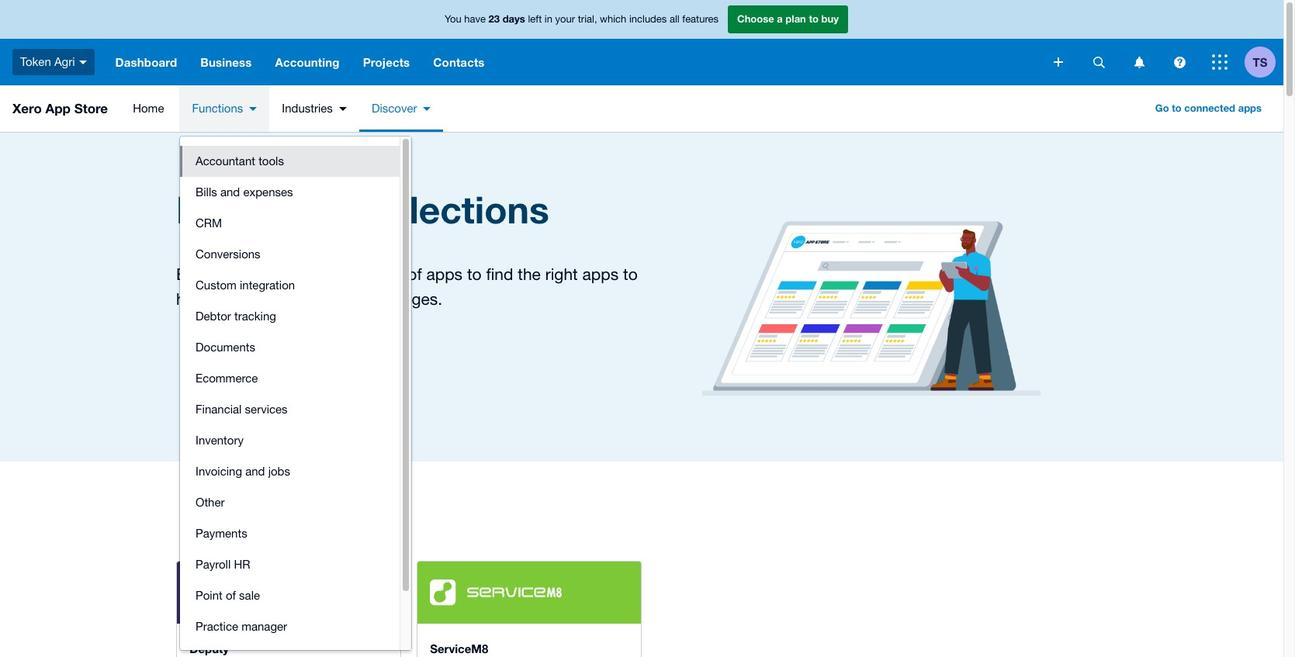 Task type: locate. For each thing, give the bounding box(es) containing it.
group containing accountant tools
[[180, 137, 411, 658]]

banner
[[0, 0, 1284, 85]]

you
[[445, 13, 462, 25]]

contacts button
[[422, 39, 497, 85]]

functions
[[192, 102, 243, 115]]

agri
[[54, 55, 75, 68]]

accountant
[[196, 154, 255, 168]]

your
[[556, 13, 575, 25], [254, 289, 286, 308]]

to left buy at the top of the page
[[809, 13, 819, 25]]

and right bills
[[220, 186, 240, 199]]

to
[[809, 13, 819, 25], [1172, 102, 1182, 114], [467, 265, 482, 283], [623, 265, 638, 283]]

apps
[[1239, 102, 1262, 114], [427, 265, 463, 283], [583, 265, 619, 283]]

list box
[[180, 137, 400, 658]]

connected
[[1185, 102, 1236, 114]]

menu
[[117, 85, 444, 132]]

financial
[[196, 403, 242, 416]]

documents button
[[180, 332, 400, 363]]

apps up challenges.
[[427, 265, 463, 283]]

and inside button
[[220, 186, 240, 199]]

your inside you have 23 days left in your trial, which includes all features
[[556, 13, 575, 25]]

all
[[670, 13, 680, 25]]

discover button
[[359, 85, 444, 132]]

of inside button
[[226, 589, 236, 602]]

functions button
[[180, 85, 270, 132]]

payroll
[[196, 558, 231, 571]]

payroll hr button
[[180, 550, 400, 581]]

and inside button
[[245, 465, 265, 478]]

ts button
[[1245, 39, 1284, 85]]

servicem8 link
[[430, 642, 489, 656]]

business button
[[189, 39, 264, 85]]

ecommerce
[[196, 372, 258, 385]]

svg image
[[1213, 54, 1228, 70], [1094, 56, 1105, 68], [1174, 56, 1186, 68], [1054, 57, 1064, 67]]

1 vertical spatial and
[[245, 465, 265, 478]]

inventory button
[[180, 425, 400, 457]]

your right in
[[556, 13, 575, 25]]

debtor tracking button
[[180, 301, 400, 332]]

app
[[278, 187, 345, 231]]

invoicing
[[196, 465, 242, 478]]

0 vertical spatial your
[[556, 13, 575, 25]]

app
[[45, 100, 71, 116]]

payments button
[[180, 519, 400, 550]]

discover
[[372, 102, 417, 115]]

and
[[220, 186, 240, 199], [245, 465, 265, 478]]

0 vertical spatial and
[[220, 186, 240, 199]]

servicem8 app logo image
[[430, 580, 562, 607]]

to right go on the top right of the page
[[1172, 102, 1182, 114]]

0 horizontal spatial apps
[[427, 265, 463, 283]]

1 vertical spatial your
[[254, 289, 286, 308]]

have
[[464, 13, 486, 25]]

the
[[518, 265, 541, 283]]

tools
[[259, 154, 284, 168]]

xero
[[12, 100, 42, 116]]

go
[[1156, 102, 1170, 114]]

1 horizontal spatial of
[[408, 265, 422, 283]]

point of sale button
[[180, 581, 400, 612]]

choose
[[738, 13, 775, 25]]

1 horizontal spatial and
[[245, 465, 265, 478]]

2 horizontal spatial apps
[[1239, 102, 1262, 114]]

accountant tools
[[196, 154, 284, 168]]

bills and expenses
[[196, 186, 293, 199]]

accountant tools button
[[180, 146, 400, 177]]

other
[[196, 496, 225, 509]]

go to connected apps
[[1156, 102, 1262, 114]]

point of sale
[[196, 589, 260, 602]]

1 horizontal spatial svg image
[[1135, 56, 1145, 68]]

accounting button
[[264, 39, 351, 85]]

conversions button
[[180, 239, 400, 270]]

you have 23 days left in your trial, which includes all features
[[445, 13, 719, 25]]

go to connected apps link
[[1147, 96, 1272, 121]]

of left sale
[[226, 589, 236, 602]]

of
[[408, 265, 422, 283], [226, 589, 236, 602]]

which
[[600, 13, 627, 25]]

other button
[[180, 488, 400, 519]]

in
[[545, 13, 553, 25]]

tracking
[[234, 310, 276, 323]]

your up tracking
[[254, 289, 286, 308]]

of up challenges.
[[408, 265, 422, 283]]

practice
[[196, 620, 238, 634]]

0 horizontal spatial your
[[254, 289, 286, 308]]

left
[[528, 13, 542, 25]]

home button
[[117, 85, 180, 132]]

point
[[196, 589, 223, 602]]

conversions
[[196, 248, 261, 261]]

services
[[245, 403, 288, 416]]

apps right right
[[583, 265, 619, 283]]

0 horizontal spatial svg image
[[79, 60, 87, 64]]

debtor
[[196, 310, 231, 323]]

industries button
[[270, 85, 359, 132]]

and for invoicing
[[245, 465, 265, 478]]

apps right connected
[[1239, 102, 1262, 114]]

apps inside "link"
[[1239, 102, 1262, 114]]

dashboard
[[115, 55, 177, 69]]

jobs
[[268, 465, 290, 478]]

1 vertical spatial of
[[226, 589, 236, 602]]

0 horizontal spatial of
[[226, 589, 236, 602]]

0 horizontal spatial and
[[220, 186, 240, 199]]

1 horizontal spatial your
[[556, 13, 575, 25]]

svg image
[[1135, 56, 1145, 68], [79, 60, 87, 64]]

financial services
[[196, 403, 288, 416]]

and left jobs on the bottom left of the page
[[245, 465, 265, 478]]

token
[[20, 55, 51, 68]]

solve
[[212, 289, 250, 308]]

0 vertical spatial of
[[408, 265, 422, 283]]

financial services button
[[180, 394, 400, 425]]

business
[[201, 55, 252, 69]]

plan
[[786, 13, 807, 25]]

group
[[180, 137, 411, 658]]



Task type: vqa. For each thing, say whether or not it's contained in the screenshot.
unleashed software logo
no



Task type: describe. For each thing, give the bounding box(es) containing it.
integration
[[240, 279, 295, 292]]

more app collections
[[176, 187, 549, 231]]

choose a plan to buy
[[738, 13, 839, 25]]

and for bills
[[220, 186, 240, 199]]

a
[[777, 13, 783, 25]]

expenses
[[243, 186, 293, 199]]

help
[[176, 289, 207, 308]]

store
[[74, 100, 108, 116]]

payments
[[196, 527, 247, 540]]

curated
[[277, 265, 333, 283]]

banner containing ts
[[0, 0, 1284, 85]]

shortlists
[[337, 265, 403, 283]]

custom integration button
[[180, 270, 400, 301]]

invoicing and jobs
[[196, 465, 290, 478]]

right
[[546, 265, 578, 283]]

inventory
[[196, 434, 244, 447]]

documents
[[196, 341, 255, 354]]

dashboard link
[[104, 39, 189, 85]]

trial,
[[578, 13, 597, 25]]

crm button
[[180, 208, 400, 239]]

crm
[[196, 217, 222, 230]]

servicem8
[[430, 642, 489, 656]]

days
[[503, 13, 525, 25]]

ecommerce button
[[180, 363, 400, 394]]

1 horizontal spatial apps
[[583, 265, 619, 283]]

features
[[683, 13, 719, 25]]

practice manager button
[[180, 612, 400, 643]]

deputy logo image
[[190, 580, 287, 607]]

challenges.
[[360, 289, 443, 308]]

to inside "link"
[[1172, 102, 1182, 114]]

man choosing apps from a xero app store collection image
[[692, 182, 1058, 413]]

practice manager
[[196, 620, 287, 634]]

accounting
[[275, 55, 340, 69]]

custom
[[196, 279, 237, 292]]

deputy
[[190, 642, 229, 656]]

token agri
[[20, 55, 75, 68]]

to right right
[[623, 265, 638, 283]]

bills and expenses button
[[180, 177, 400, 208]]

business
[[291, 289, 356, 308]]

find
[[486, 265, 514, 283]]

token agri button
[[0, 39, 104, 85]]

to left find
[[467, 265, 482, 283]]

menu containing home
[[117, 85, 444, 132]]

projects
[[363, 55, 410, 69]]

includes
[[630, 13, 667, 25]]

home
[[133, 102, 164, 115]]

debtor tracking
[[196, 310, 276, 323]]

your inside explore more curated shortlists of apps to find the right apps to help solve your business challenges.
[[254, 289, 286, 308]]

buy
[[822, 13, 839, 25]]

industries
[[282, 102, 333, 115]]

contacts
[[433, 55, 485, 69]]

23
[[489, 13, 500, 25]]

more
[[236, 265, 273, 283]]

svg image inside token agri popup button
[[79, 60, 87, 64]]

deputy link
[[190, 642, 229, 656]]

invoicing and jobs button
[[180, 457, 400, 488]]

explore more curated shortlists of apps to find the right apps to help solve your business challenges.
[[176, 265, 638, 308]]

projects button
[[351, 39, 422, 85]]

ts
[[1253, 55, 1268, 69]]

list box containing accountant tools
[[180, 137, 400, 658]]

collections
[[356, 187, 549, 231]]

xero app store
[[12, 100, 108, 116]]

sale
[[239, 589, 260, 602]]

payroll hr
[[196, 558, 250, 571]]

custom integration
[[196, 279, 295, 292]]

of inside explore more curated shortlists of apps to find the right apps to help solve your business challenges.
[[408, 265, 422, 283]]

manager
[[242, 620, 287, 634]]



